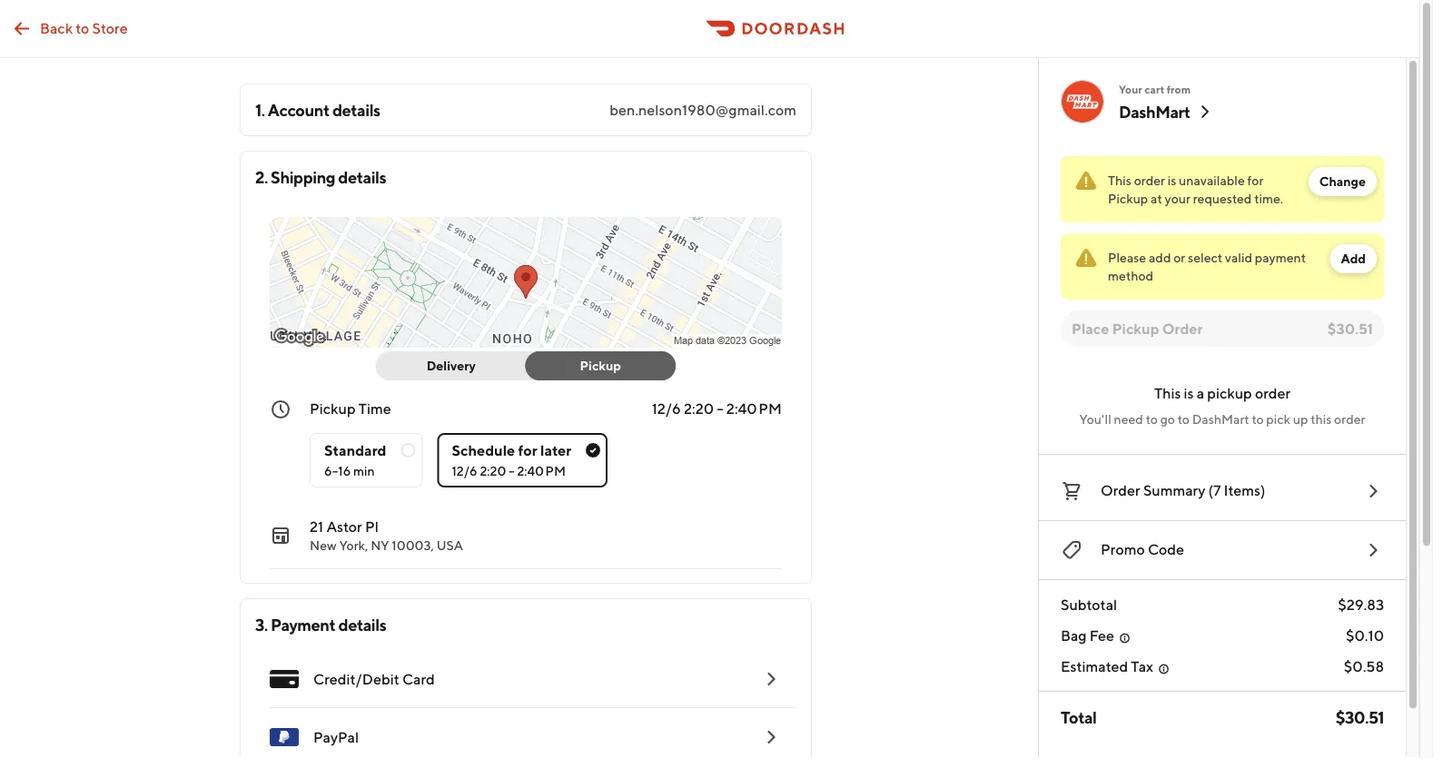 Task type: vqa. For each thing, say whether or not it's contained in the screenshot.
aioli,
no



Task type: locate. For each thing, give the bounding box(es) containing it.
1 vertical spatial status
[[1061, 233, 1384, 300]]

dashmart
[[1119, 102, 1190, 121], [1192, 412, 1250, 427]]

1 status from the top
[[1061, 156, 1384, 223]]

3. payment
[[255, 615, 335, 635]]

0 horizontal spatial this
[[1108, 173, 1132, 188]]

$0.58
[[1344, 658, 1384, 675]]

place pickup order
[[1072, 320, 1203, 337]]

$0.10
[[1346, 627, 1384, 644]]

menu
[[255, 650, 797, 758]]

pickup time
[[310, 400, 391, 417]]

1 vertical spatial 2:20 – 2:40 pm
[[480, 464, 566, 479]]

you'll need to go to dashmart to pick up this order
[[1080, 412, 1366, 427]]

2. shipping
[[255, 167, 335, 187]]

order left summary
[[1101, 482, 1141, 499]]

status
[[1061, 156, 1384, 223], [1061, 233, 1384, 300]]

to
[[76, 19, 89, 36], [1146, 412, 1158, 427], [1178, 412, 1190, 427], [1252, 412, 1264, 427]]

order
[[1134, 173, 1165, 188], [1255, 385, 1291, 402], [1335, 412, 1366, 427]]

order up at
[[1134, 173, 1165, 188]]

0 vertical spatial this
[[1108, 173, 1132, 188]]

details for 1. account details
[[332, 100, 380, 119]]

21 astor pl new york,  ny 10003,  usa
[[310, 518, 463, 553]]

summary
[[1144, 482, 1206, 499]]

None radio
[[437, 433, 608, 488]]

1 horizontal spatial order
[[1255, 385, 1291, 402]]

12/6
[[652, 400, 681, 417], [452, 464, 477, 479]]

promo
[[1101, 541, 1145, 558]]

add new payment method image for credit/debit card
[[760, 669, 782, 690]]

is left a
[[1184, 385, 1194, 402]]

later
[[540, 442, 572, 459]]

0 vertical spatial 12/6 2:20 – 2:40 pm
[[652, 400, 782, 417]]

requested
[[1193, 191, 1252, 206]]

pickup inside option
[[580, 358, 621, 373]]

please
[[1108, 250, 1147, 265]]

12/6 down pickup option
[[652, 400, 681, 417]]

0 vertical spatial status
[[1061, 156, 1384, 223]]

option group
[[310, 419, 782, 488]]

pick
[[1267, 412, 1291, 427]]

1 vertical spatial order
[[1101, 482, 1141, 499]]

place
[[1072, 320, 1109, 337]]

this inside this order is unavailable for pickup at your requested time.
[[1108, 173, 1132, 188]]

None radio
[[310, 433, 423, 488]]

0 vertical spatial is
[[1168, 173, 1177, 188]]

need
[[1114, 412, 1144, 427]]

1 horizontal spatial order
[[1163, 320, 1203, 337]]

promo code
[[1101, 541, 1185, 558]]

for up time.
[[1248, 173, 1264, 188]]

1 vertical spatial add new payment method image
[[760, 727, 782, 749]]

1 vertical spatial details
[[338, 167, 386, 187]]

1 add new payment method image from the top
[[760, 669, 782, 690]]

option group containing standard
[[310, 419, 782, 488]]

0 horizontal spatial 2:20 – 2:40 pm
[[480, 464, 566, 479]]

0 vertical spatial 12/6
[[652, 400, 681, 417]]

1 vertical spatial dashmart
[[1192, 412, 1250, 427]]

ben.nelson1980@gmail.com
[[610, 101, 797, 119]]

none radio containing schedule for later
[[437, 433, 608, 488]]

to right the back
[[76, 19, 89, 36]]

new
[[310, 538, 337, 553]]

at
[[1151, 191, 1162, 206]]

order summary (7 items)
[[1101, 482, 1266, 499]]

this
[[1311, 412, 1332, 427]]

back
[[40, 19, 73, 36]]

12/6 inside radio
[[452, 464, 477, 479]]

this for this order is unavailable for pickup at your requested time.
[[1108, 173, 1132, 188]]

unavailable
[[1179, 173, 1245, 188]]

1 horizontal spatial for
[[1248, 173, 1264, 188]]

$30.51 down $0.58
[[1336, 708, 1384, 727]]

0 vertical spatial $30.51
[[1328, 320, 1373, 337]]

delivery
[[427, 358, 476, 373]]

order up pick
[[1255, 385, 1291, 402]]

0 vertical spatial 2:20 – 2:40 pm
[[684, 400, 782, 417]]

0 vertical spatial order
[[1163, 320, 1203, 337]]

details for 2. shipping details
[[338, 167, 386, 187]]

0 horizontal spatial 12/6 2:20 – 2:40 pm
[[452, 464, 566, 479]]

a
[[1197, 385, 1205, 402]]

1 vertical spatial for
[[518, 442, 538, 459]]

1 horizontal spatial is
[[1184, 385, 1194, 402]]

0 horizontal spatial for
[[518, 442, 538, 459]]

0 vertical spatial order
[[1134, 173, 1165, 188]]

is
[[1168, 173, 1177, 188], [1184, 385, 1194, 402]]

1 vertical spatial this
[[1154, 385, 1181, 402]]

2 add new payment method image from the top
[[760, 727, 782, 749]]

2:20 – 2:40 pm
[[684, 400, 782, 417], [480, 464, 566, 479]]

this up please
[[1108, 173, 1132, 188]]

pickup
[[1108, 191, 1148, 206], [1112, 320, 1160, 337], [580, 358, 621, 373], [310, 400, 356, 417]]

1 horizontal spatial 2:20 – 2:40 pm
[[684, 400, 782, 417]]

your
[[1119, 83, 1143, 95]]

0 horizontal spatial 12/6
[[452, 464, 477, 479]]

is up your
[[1168, 173, 1177, 188]]

card
[[402, 671, 435, 688]]

2 status from the top
[[1061, 233, 1384, 300]]

0 horizontal spatial order
[[1134, 173, 1165, 188]]

this is a pickup order
[[1154, 385, 1291, 402]]

none radio containing standard
[[310, 433, 423, 488]]

order down please add or select valid payment method
[[1163, 320, 1203, 337]]

1 vertical spatial is
[[1184, 385, 1194, 402]]

details right 1. account at the top left
[[332, 100, 380, 119]]

details right the 2. shipping
[[338, 167, 386, 187]]

dashmart down cart
[[1119, 102, 1190, 121]]

standard
[[324, 442, 387, 459]]

$29.83
[[1338, 596, 1384, 614]]

details
[[332, 100, 380, 119], [338, 167, 386, 187], [338, 615, 386, 635]]

payment
[[1255, 250, 1306, 265]]

2 vertical spatial details
[[338, 615, 386, 635]]

pl
[[365, 518, 379, 535]]

change button
[[1309, 167, 1377, 196]]

$30.51 down add button
[[1328, 320, 1373, 337]]

2 vertical spatial order
[[1335, 412, 1366, 427]]

1 horizontal spatial 12/6 2:20 – 2:40 pm
[[652, 400, 782, 417]]

0 horizontal spatial order
[[1101, 482, 1141, 499]]

21
[[310, 518, 324, 535]]

0 horizontal spatial dashmart
[[1119, 102, 1190, 121]]

add new payment method image
[[760, 669, 782, 690], [760, 727, 782, 749]]

this up go
[[1154, 385, 1181, 402]]

menu containing credit/debit card
[[255, 650, 797, 758]]

Pickup radio
[[525, 352, 676, 381]]

Delivery radio
[[376, 352, 537, 381]]

0 vertical spatial add new payment method image
[[760, 669, 782, 690]]

1 horizontal spatial this
[[1154, 385, 1181, 402]]

1 horizontal spatial dashmart
[[1192, 412, 1250, 427]]

6–16
[[324, 464, 351, 479]]

select
[[1188, 250, 1223, 265]]

0 vertical spatial details
[[332, 100, 380, 119]]

order
[[1163, 320, 1203, 337], [1101, 482, 1141, 499]]

0 vertical spatial dashmart
[[1119, 102, 1190, 121]]

details up the credit/debit
[[338, 615, 386, 635]]

add new payment method image for paypal
[[760, 727, 782, 749]]

$30.51
[[1328, 320, 1373, 337], [1336, 708, 1384, 727]]

to right go
[[1178, 412, 1190, 427]]

dashmart down this is a pickup order
[[1192, 412, 1250, 427]]

for
[[1248, 173, 1264, 188], [518, 442, 538, 459]]

credit/debit card
[[313, 671, 435, 688]]

for left "later"
[[518, 442, 538, 459]]

0 vertical spatial for
[[1248, 173, 1264, 188]]

this
[[1108, 173, 1132, 188], [1154, 385, 1181, 402]]

1 vertical spatial 12/6 2:20 – 2:40 pm
[[452, 464, 566, 479]]

add button
[[1330, 244, 1377, 273]]

this for this is a pickup order
[[1154, 385, 1181, 402]]

order right this
[[1335, 412, 1366, 427]]

1 horizontal spatial 12/6
[[652, 400, 681, 417]]

12/6 2:20 – 2:40 pm
[[652, 400, 782, 417], [452, 464, 566, 479]]

status containing please add or select valid payment method
[[1061, 233, 1384, 300]]

1 vertical spatial 12/6
[[452, 464, 477, 479]]

0 horizontal spatial is
[[1168, 173, 1177, 188]]

total
[[1061, 708, 1097, 727]]

12/6 down schedule
[[452, 464, 477, 479]]



Task type: describe. For each thing, give the bounding box(es) containing it.
1 vertical spatial $30.51
[[1336, 708, 1384, 727]]

details for 3. payment details
[[338, 615, 386, 635]]

go
[[1161, 412, 1175, 427]]

time.
[[1255, 191, 1284, 206]]

change
[[1320, 174, 1366, 189]]

1. account
[[255, 100, 330, 119]]

order inside this order is unavailable for pickup at your requested time.
[[1134, 173, 1165, 188]]

3. payment details
[[255, 615, 386, 635]]

to left pick
[[1252, 412, 1264, 427]]

estimated
[[1061, 658, 1128, 675]]

none radio inside option group
[[437, 433, 608, 488]]

2. shipping details
[[255, 167, 386, 187]]

this order is unavailable for pickup at your requested time.
[[1108, 173, 1284, 206]]

delivery or pickup selector option group
[[376, 352, 676, 381]]

cart
[[1145, 83, 1165, 95]]

order summary (7 items) button
[[1061, 477, 1384, 506]]

back to store
[[40, 19, 128, 36]]

or
[[1174, 250, 1186, 265]]

your
[[1165, 191, 1191, 206]]

to inside back to store link
[[76, 19, 89, 36]]

astor
[[326, 518, 362, 535]]

store
[[92, 19, 128, 36]]

fee
[[1090, 627, 1115, 644]]

credit/debit
[[313, 671, 399, 688]]

back to store link
[[0, 10, 139, 47]]

promo code button
[[1061, 536, 1384, 565]]

show menu image
[[270, 665, 299, 694]]

bag
[[1061, 627, 1087, 644]]

your cart from
[[1119, 83, 1191, 95]]

is inside this order is unavailable for pickup at your requested time.
[[1168, 173, 1177, 188]]

schedule
[[452, 442, 515, 459]]

10003,
[[392, 538, 434, 553]]

order inside order summary (7 items) button
[[1101, 482, 1141, 499]]

1. account details
[[255, 100, 380, 119]]

none radio inside option group
[[310, 433, 423, 488]]

min
[[353, 464, 375, 479]]

add
[[1341, 251, 1366, 266]]

from
[[1167, 83, 1191, 95]]

time
[[359, 400, 391, 417]]

pickup
[[1208, 385, 1252, 402]]

dashmart link
[[1119, 101, 1216, 123]]

2 horizontal spatial order
[[1335, 412, 1366, 427]]

6–16 min
[[324, 464, 375, 479]]

york,
[[339, 538, 368, 553]]

(7
[[1209, 482, 1221, 499]]

valid
[[1225, 250, 1253, 265]]

for inside this order is unavailable for pickup at your requested time.
[[1248, 173, 1264, 188]]

schedule for later
[[452, 442, 572, 459]]

status containing this order is unavailable for pickup at your requested time.
[[1061, 156, 1384, 223]]

to left go
[[1146, 412, 1158, 427]]

items)
[[1224, 482, 1266, 499]]

1 vertical spatial order
[[1255, 385, 1291, 402]]

ny
[[371, 538, 389, 553]]

you'll
[[1080, 412, 1112, 427]]

tax
[[1131, 658, 1154, 675]]

up
[[1293, 412, 1308, 427]]

pickup inside this order is unavailable for pickup at your requested time.
[[1108, 191, 1148, 206]]

code
[[1148, 541, 1185, 558]]

subtotal
[[1061, 596, 1118, 614]]

please add or select valid payment method
[[1108, 250, 1306, 283]]

add
[[1149, 250, 1171, 265]]

paypal
[[313, 729, 359, 746]]

method
[[1108, 268, 1154, 283]]

usa
[[437, 538, 463, 553]]



